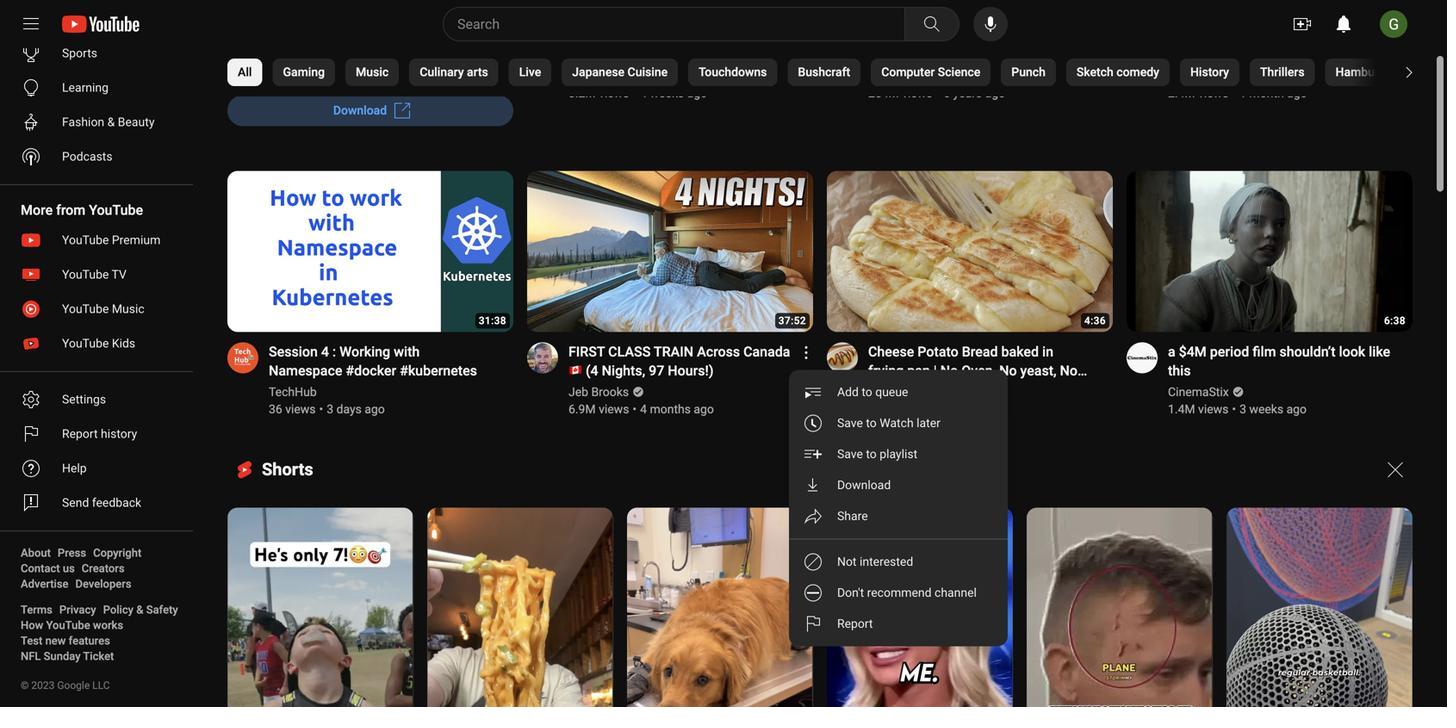 Task type: locate. For each thing, give the bounding box(es) containing it.
youtube premium link
[[10, 223, 186, 258], [10, 223, 186, 258]]

36
[[269, 402, 282, 416]]

0 horizontal spatial 3
[[327, 402, 333, 416]]

3 left days
[[327, 402, 333, 416]]

jeb brooks image
[[527, 342, 558, 373]]

youtube for premium
[[62, 233, 109, 247]]

1 horizontal spatial download
[[837, 478, 891, 492]]

$4m
[[1179, 344, 1207, 360]]

views down blender guru link
[[1198, 86, 1229, 101]]

all
[[238, 65, 252, 79]]

film
[[1253, 344, 1276, 360]]

0 horizontal spatial music
[[112, 302, 144, 316]]

first
[[569, 344, 605, 360]]

about link
[[21, 545, 51, 561]]

6:38
[[1384, 315, 1406, 327]]

copyright link
[[93, 545, 142, 561]]

to
[[377, 47, 389, 63], [862, 385, 872, 399], [866, 416, 877, 430], [866, 447, 877, 461]]

6 years ago
[[944, 86, 1005, 101]]

cuisine
[[628, 65, 668, 79]]

download up share
[[837, 478, 891, 492]]

1 vertical spatial &
[[136, 603, 143, 616]]

save for save to playlist
[[837, 447, 863, 461]]

in down tower
[[664, 47, 675, 63]]

one
[[269, 66, 292, 82]]

weeks down a $4m period film shouldn't look like this
[[1249, 402, 1284, 416]]

sports link
[[10, 36, 186, 71], [10, 36, 186, 71]]

hours!)
[[668, 363, 714, 379]]

0 vertical spatial save
[[837, 416, 863, 430]]

download
[[333, 104, 387, 118], [837, 478, 891, 492]]

share option
[[789, 501, 1008, 532]]

report for report history
[[62, 427, 98, 441]]

ago
[[687, 86, 707, 101], [985, 86, 1005, 101], [1287, 86, 1307, 101], [365, 402, 385, 416], [694, 402, 714, 416], [1287, 402, 1307, 416]]

you
[[1277, 28, 1299, 44]]

1 horizontal spatial no
[[999, 363, 1017, 379]]

to for add to queue
[[862, 385, 872, 399]]

views for $4m
[[1198, 402, 1229, 416]]

like
[[1369, 344, 1390, 360]]

0 horizontal spatial in
[[464, 47, 475, 63]]

ago for film
[[1287, 402, 1307, 416]]

report down settings
[[62, 427, 98, 441]]

0 vertical spatial report
[[62, 427, 98, 441]]

settings link
[[10, 382, 186, 417], [10, 382, 186, 417]]

report inside option
[[837, 617, 873, 631]]

0 vertical spatial weeks
[[650, 86, 684, 101]]

views down 'cinemastix' link
[[1198, 402, 1229, 416]]

ad - cleaner, uninstaller, speed booster for mac. 49 tools to delete junk in one app. try free. - 57 seconds - free your mac from system junk, unwanted apps, cookies, downloads. - cleanmymac - play video element
[[269, 26, 493, 82]]

save down 'add'
[[837, 416, 863, 430]]

views down techhub link
[[285, 402, 316, 416]]

4 left ":"
[[321, 344, 329, 360]]

punch
[[1012, 65, 1046, 79]]

1 vertical spatial save
[[837, 447, 863, 461]]

privacy
[[59, 603, 96, 616]]

1 horizontal spatial 3
[[1240, 402, 1246, 416]]

ago right years
[[985, 86, 1005, 101]]

views down abs-cbn news link
[[599, 86, 629, 101]]

4 left months
[[640, 402, 647, 416]]

31:38
[[479, 315, 507, 327]]

1 vertical spatial 4
[[321, 344, 329, 360]]

missile
[[569, 28, 613, 44]]

to inside option
[[866, 447, 877, 461]]

youtube down youtube tv
[[62, 302, 109, 316]]

watch
[[880, 416, 914, 430]]

2 3 from the left
[[1240, 402, 1246, 416]]

to for save to watch later
[[866, 416, 877, 430]]

frying
[[868, 363, 904, 379]]

youtube for music
[[62, 302, 109, 316]]

youtube up test new features link
[[46, 619, 90, 632]]

age 12 to married – i took a photo every day
[[868, 28, 1062, 63]]

#kubernetes
[[400, 363, 477, 379]]

age 12 to married – i took a photo every day by hugo cornellier 254,987,064 views 6 years ago 2 minutes, 39 seconds element
[[868, 26, 1092, 64]]

works
[[93, 619, 123, 632]]

0 horizontal spatial download
[[333, 104, 387, 118]]

abs-cbn news image
[[527, 26, 558, 57]]

2 vertical spatial 4
[[640, 402, 647, 416]]

in
[[464, 47, 475, 63], [664, 47, 675, 63], [1042, 344, 1054, 360]]

1 vertical spatial download
[[837, 478, 891, 492]]

how youtube works link
[[21, 618, 123, 633]]

2 save from the top
[[837, 447, 863, 461]]

period
[[1210, 344, 1249, 360]]

premium
[[112, 233, 161, 247]]

save left playlist
[[837, 447, 863, 461]]

1 3 from the left
[[327, 402, 333, 416]]

with
[[394, 344, 420, 360]]

0 horizontal spatial weeks
[[650, 86, 684, 101]]

download down the go to channel: cleanmymac. element
[[333, 104, 387, 118]]

youtube
[[89, 202, 143, 218], [62, 233, 109, 247], [62, 267, 109, 282], [62, 302, 109, 316], [62, 336, 109, 351], [46, 619, 90, 632]]

contact
[[21, 562, 60, 575]]

tab list
[[227, 48, 1447, 96]]

to inside 'cleaner, uninstaller, speed booster for mac. 49 tools to delete junk in one app. try free.'
[[377, 47, 389, 63]]

in up arts
[[464, 47, 475, 63]]

in up yeast,
[[1042, 344, 1054, 360]]

hugo cornellier
[[868, 69, 951, 83]]

0 vertical spatial &
[[107, 115, 115, 129]]

& left beauty at the left top of page
[[107, 115, 115, 129]]

0 vertical spatial download
[[333, 104, 387, 118]]

views down hugo cornellier link
[[902, 86, 933, 101]]

ago down a $4m period film shouldn't look like this by cinemastix 1,408,912 views 3 weeks ago 6 minutes, 38 seconds element
[[1287, 402, 1307, 416]]

session 4 : working with namespace #docker #kubernetes by techhub 36 views 3 days ago 31 minutes element
[[269, 342, 493, 380]]

4 for while
[[640, 86, 647, 101]]

class
[[608, 344, 651, 360]]

youtube tv
[[62, 267, 127, 282]]

feedback
[[92, 496, 141, 510]]

2 horizontal spatial no
[[1060, 363, 1078, 379]]

youtube left kids
[[62, 336, 109, 351]]

sketch
[[1077, 65, 1114, 79]]

weeks down cuisine
[[650, 86, 684, 101]]

to left playlist
[[866, 447, 877, 461]]

4 down news
[[640, 86, 647, 101]]

to for save to playlist
[[866, 447, 877, 461]]

1 horizontal spatial report
[[837, 617, 873, 631]]

a $4m period film shouldn't look like this by cinemastix 1,408,912 views 3 weeks ago 6 minutes, 38 seconds element
[[1168, 342, 1392, 380]]

37 minutes, 52 seconds element
[[779, 315, 806, 327]]

add to queue option
[[789, 377, 1008, 408]]

cleaner,
[[269, 28, 318, 44]]

download link
[[227, 95, 513, 126]]

baked
[[1001, 344, 1039, 360]]

app.
[[295, 66, 322, 82]]

ago for across
[[694, 402, 714, 416]]

ago for behind
[[687, 86, 707, 101]]

2 horizontal spatial in
[[1042, 344, 1054, 360]]

0 vertical spatial 4
[[640, 86, 647, 101]]

to left "watch"
[[866, 416, 877, 430]]

1 minute, 10 seconds element
[[785, 0, 806, 10]]

youtube for tv
[[62, 267, 109, 282]]

1 vertical spatial music
[[112, 302, 144, 316]]

49
[[324, 47, 339, 63]]

save inside option
[[837, 416, 863, 430]]

techhub image
[[227, 342, 258, 373]]

no right yeast,
[[1060, 363, 1078, 379]]

1 horizontal spatial in
[[664, 47, 675, 63]]

식탁일기 table diary
[[868, 385, 969, 399]]

to right tools
[[377, 47, 389, 63]]

hits
[[616, 28, 639, 44]]

cheese
[[868, 344, 914, 360]]

fashion & beauty link
[[10, 105, 186, 140], [10, 105, 186, 140]]

speed
[[392, 28, 429, 44]]

1 horizontal spatial music
[[356, 65, 389, 79]]

ago down 'gaza'
[[687, 86, 707, 101]]

식탁일기 table diary image
[[827, 342, 858, 373]]

weeks for film
[[1249, 402, 1284, 416]]

save to playlist option
[[789, 439, 1008, 470]]

1 horizontal spatial weeks
[[1249, 402, 1284, 416]]

advertise link
[[21, 576, 69, 592]]

send feedback link
[[10, 486, 186, 520], [10, 486, 186, 520]]

cheese potato bread baked in frying pan | no oven, no yeast, no egg
[[868, 344, 1078, 398]]

1 horizontal spatial &
[[136, 603, 143, 616]]

youtube left tv
[[62, 267, 109, 282]]

97
[[649, 363, 664, 379]]

podcasts
[[62, 149, 112, 164]]

1.4m views
[[1168, 402, 1229, 416]]

ago for working
[[365, 402, 385, 416]]

no down baked
[[999, 363, 1017, 379]]

ago down "thrillers" on the right top
[[1287, 86, 1307, 101]]

youtube down more from youtube
[[62, 233, 109, 247]]

comedy
[[1117, 65, 1159, 79]]

llc
[[92, 680, 110, 692]]

sponsored
[[269, 70, 322, 82]]

ago right months
[[694, 402, 714, 416]]

working
[[340, 344, 390, 360]]

youtube premium
[[62, 233, 161, 247]]

to
[[917, 28, 934, 44]]

to right 'add'
[[862, 385, 872, 399]]

mac.
[[290, 47, 320, 63]]

session 4 : working with namespace #docker #kubernetes link
[[269, 342, 493, 380]]

1 vertical spatial report
[[837, 617, 873, 631]]

views for 4
[[285, 402, 316, 416]]

-
[[1242, 28, 1246, 44]]

& right policy
[[136, 603, 143, 616]]

in inside the cheese potato bread baked in frying pan | no oven, no yeast, no egg
[[1042, 344, 1054, 360]]

views for 12
[[902, 86, 933, 101]]

list box
[[789, 370, 1008, 646]]

0 horizontal spatial no
[[941, 363, 958, 379]]

ago right days
[[365, 402, 385, 416]]

terms privacy policy & safety how youtube works test new features nfl sunday ticket
[[21, 603, 178, 663]]

views for vs
[[1198, 86, 1229, 101]]

save for save to watch later
[[837, 416, 863, 430]]

hugo cornellier link
[[868, 68, 952, 85]]

ago for -
[[1287, 86, 1307, 101]]

3 right 1.4m views
[[1240, 402, 1246, 416]]

the
[[1325, 28, 1345, 44]]

save inside option
[[837, 447, 863, 461]]

egg
[[868, 382, 891, 398]]

report option
[[789, 609, 1008, 640]]

about press copyright contact us creators advertise developers
[[21, 547, 142, 591]]

report history link
[[10, 417, 186, 451], [10, 417, 186, 451]]

journalist
[[726, 28, 784, 44]]

:
[[332, 344, 336, 360]]

no
[[941, 363, 958, 379], [999, 363, 1017, 379], [1060, 363, 1078, 379]]

weeks for behind
[[650, 86, 684, 101]]

no right |
[[941, 363, 958, 379]]

Download text field
[[333, 104, 387, 118]]

help link
[[10, 451, 186, 486], [10, 451, 186, 486]]

real
[[1211, 28, 1238, 44]]

years
[[953, 86, 982, 101]]

nfl sunday ticket link
[[21, 649, 114, 664]]

report down the don't
[[837, 617, 873, 631]]

session
[[269, 344, 318, 360]]

6 minutes, 38 seconds element
[[1384, 315, 1406, 327]]

0 horizontal spatial report
[[62, 427, 98, 441]]

1 save from the top
[[837, 416, 863, 430]]

jeb
[[569, 385, 588, 399]]

reporting
[[604, 47, 661, 63]]

views down the brooks
[[599, 402, 629, 416]]

don't recommend channel
[[837, 586, 977, 600]]

culinary arts
[[420, 65, 488, 79]]

None search field
[[412, 7, 963, 41]]

don't
[[837, 586, 864, 600]]

views for hits
[[599, 86, 629, 101]]

31:38 link
[[227, 171, 513, 334]]

Search text field
[[457, 13, 901, 35]]

first class train across canada 🇨🇦 (4 nights, 97 hours!) by jeb brooks 6,912,876 views 4 months ago 37 minutes element
[[569, 342, 792, 380]]

creators link
[[82, 561, 125, 576]]

1 vertical spatial weeks
[[1249, 402, 1284, 416]]

1 no from the left
[[941, 363, 958, 379]]



Task type: vqa. For each thing, say whether or not it's contained in the screenshot.
28 videos on the left
no



Task type: describe. For each thing, give the bounding box(es) containing it.
contact us link
[[21, 561, 75, 576]]

sports
[[62, 46, 97, 60]]

0 vertical spatial music
[[356, 65, 389, 79]]

3.2m views
[[569, 86, 629, 101]]

pan
[[907, 363, 930, 379]]

3 for :
[[327, 402, 333, 416]]

tower
[[643, 28, 677, 44]]

try
[[325, 66, 345, 82]]

thrillers
[[1260, 65, 1305, 79]]

kids
[[112, 336, 135, 351]]

views for class
[[599, 402, 629, 416]]

blender
[[1168, 69, 1209, 83]]

science
[[938, 65, 981, 79]]

add to queue
[[837, 385, 908, 399]]

don't recommend channel option
[[789, 578, 1008, 609]]

took
[[1020, 28, 1050, 44]]

3 for period
[[1240, 402, 1246, 416]]

touchdowns
[[699, 65, 767, 79]]

send
[[62, 496, 89, 510]]

behind
[[681, 28, 722, 44]]

playlist
[[880, 447, 918, 461]]

not
[[837, 555, 857, 569]]

not interested option
[[789, 547, 1008, 578]]

potato
[[918, 344, 959, 360]]

cheese potato bread baked in frying pan | no oven, no yeast, no egg link
[[868, 342, 1092, 398]]

live
[[519, 65, 541, 79]]

|
[[934, 363, 937, 379]]

31 minutes, 38 seconds element
[[479, 315, 507, 327]]

send feedback
[[62, 496, 141, 510]]

cleanmymac
[[332, 69, 402, 83]]

save to watch later option
[[789, 408, 1008, 439]]

gaza
[[679, 47, 710, 63]]

4 minutes, 36 seconds element
[[1084, 315, 1106, 327]]

missile hits tower behind journalist while reporting in gaza by abs-cbn news 3,274,328 views 4 weeks ago 1 minute, 10 seconds element
[[569, 26, 792, 64]]

3 no from the left
[[1060, 363, 1078, 379]]

tv
[[112, 267, 127, 282]]

cheese potato bread baked in frying pan | no oven, no yeast, no egg by 식탁일기 table diary 81,629,572 views 2 years ago 4 minutes, 36 seconds element
[[868, 342, 1092, 398]]

guru
[[1212, 69, 1237, 83]]

married
[[938, 28, 997, 44]]

diary
[[943, 385, 969, 399]]

sunday
[[44, 650, 81, 663]]

0 horizontal spatial &
[[107, 115, 115, 129]]

yeast,
[[1020, 363, 1057, 379]]

terms
[[21, 603, 52, 616]]

download option
[[789, 470, 1008, 501]]

6
[[944, 86, 950, 101]]

list box containing add to queue
[[789, 370, 1008, 646]]

4 months ago
[[640, 402, 714, 416]]

every
[[908, 47, 942, 63]]

days
[[336, 402, 362, 416]]

this
[[1168, 363, 1191, 379]]

3 days ago
[[327, 402, 385, 416]]

computer
[[881, 65, 935, 79]]

11 minutes, 22 seconds element
[[1378, 0, 1406, 10]]

first class train across canada 🇨🇦 (4 nights, 97 hours!) link
[[569, 342, 792, 380]]

tab list containing all
[[227, 48, 1447, 96]]

cinemastix image
[[1127, 342, 1158, 373]]

tell
[[1303, 28, 1322, 44]]

37:52
[[779, 315, 806, 327]]

photo
[[868, 47, 905, 63]]

youtube for kids
[[62, 336, 109, 351]]

features
[[69, 634, 110, 647]]

report for report
[[837, 617, 873, 631]]

youtube up youtube premium
[[89, 202, 143, 218]]

missile hits tower behind journalist while reporting in gaza link
[[569, 26, 792, 64]]

from
[[56, 202, 85, 218]]

safety
[[146, 603, 178, 616]]

oven,
[[962, 363, 996, 379]]

i
[[1013, 28, 1017, 44]]

57 seconds element
[[485, 0, 507, 10]]

creators
[[82, 562, 125, 575]]

hugo
[[868, 69, 897, 83]]

in inside missile hits tower behind journalist while reporting in gaza
[[664, 47, 675, 63]]

junk
[[434, 47, 460, 63]]

session 4 : working with namespace #docker #kubernetes
[[269, 344, 477, 379]]

ago for married
[[985, 86, 1005, 101]]

download inside option
[[837, 478, 891, 492]]

a $4m period film shouldn't look like this link
[[1168, 342, 1392, 380]]

developers link
[[75, 576, 131, 592]]

nights,
[[602, 363, 645, 379]]

cornellier
[[900, 69, 951, 83]]

later
[[917, 416, 941, 430]]

& inside terms privacy policy & safety how youtube works test new features nfl sunday ticket
[[136, 603, 143, 616]]

age
[[868, 28, 895, 44]]

shouldn't
[[1280, 344, 1336, 360]]

brooks
[[591, 385, 629, 399]]

cgi vs real - can you tell the difference? link
[[1168, 26, 1392, 64]]

tools
[[343, 47, 374, 63]]

arts
[[467, 65, 488, 79]]

abs-cbn news link
[[569, 68, 653, 85]]

namespace
[[269, 363, 342, 379]]

2023
[[31, 680, 55, 692]]

policy
[[103, 603, 134, 616]]

2 no from the left
[[999, 363, 1017, 379]]

cinemastix
[[1168, 385, 1229, 399]]

avatar image image
[[1380, 10, 1408, 38]]

in inside 'cleaner, uninstaller, speed booster for mac. 49 tools to delete junk in one app. try free.'
[[464, 47, 475, 63]]

for
[[269, 47, 286, 63]]

age 12 to married – i took a photo every day link
[[868, 26, 1092, 64]]

cgi vs real - can you tell the difference?
[[1168, 28, 1345, 63]]

save to watch later
[[837, 416, 941, 430]]

4 weeks ago
[[640, 86, 707, 101]]

new
[[45, 634, 66, 647]]

booster
[[432, 28, 480, 44]]

help
[[62, 461, 87, 476]]

4 inside session 4 : working with namespace #docker #kubernetes
[[321, 344, 329, 360]]

terms link
[[21, 602, 52, 618]]

4 for 🇨🇦
[[640, 402, 647, 416]]

cinemastix link
[[1168, 384, 1230, 401]]

hugo cornellier image
[[827, 26, 858, 57]]

save to playlist
[[837, 447, 918, 461]]

youtube inside terms privacy policy & safety how youtube works test new features nfl sunday ticket
[[46, 619, 90, 632]]

history
[[1190, 65, 1229, 79]]

go to channel: cleanmymac. element
[[332, 69, 402, 83]]

cgi vs real - can you tell the difference? by blender guru 2,400,507 views 1 month ago 11 minutes, 22 seconds element
[[1168, 26, 1392, 64]]

6.9m views
[[569, 402, 629, 416]]



